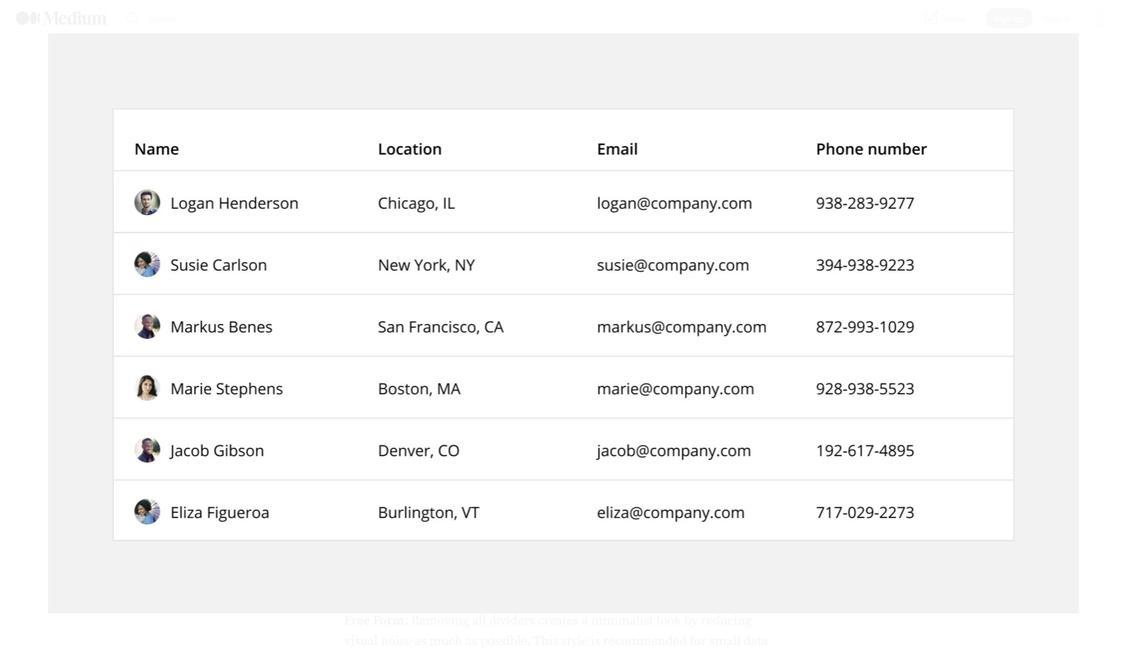 Task type: locate. For each thing, give the bounding box(es) containing it.
another
[[345, 228, 390, 244]]

creates
[[538, 614, 579, 630]]

free
[[345, 614, 370, 630]]

users
[[491, 228, 522, 244]]

horizontal line example (table from ui prep)
[[477, 165, 651, 177]]

0 vertical spatial visual
[[691, 54, 725, 70]]

0 vertical spatial recommended
[[345, 116, 428, 132]]

each
[[679, 207, 705, 223]]

look
[[657, 614, 682, 630]]

1 horizontal spatial visual
[[691, 54, 725, 70]]

this up will
[[704, 228, 728, 244]]

is
[[581, 95, 590, 111], [733, 207, 743, 223], [761, 228, 770, 244], [606, 269, 616, 285], [591, 634, 601, 648]]

larger
[[451, 248, 485, 265]]

horizontal
[[529, 54, 589, 70]]

color
[[549, 207, 579, 223]]

2 sign from the left
[[1044, 12, 1062, 24]]

all
[[451, 116, 465, 132], [472, 614, 487, 630]]

of up user
[[761, 54, 773, 70]]

style
[[425, 74, 451, 91], [551, 95, 578, 111], [731, 228, 758, 244], [562, 634, 588, 648]]

this down 'creates'
[[534, 634, 559, 648]]

and inside alternating different color backgrounds for each row is another good way to help users keep their place while reading. this style is recommended for larger data sets where the alternating pattern will be clear and not cause confusion that a particular row is highlighted.
[[345, 269, 366, 285]]

homepage image
[[15, 11, 107, 25]]

1 vertical spatial their
[[555, 228, 582, 244]]

1 vertical spatial keep
[[525, 228, 552, 244]]

sign left up
[[995, 12, 1013, 24]]

minimalist
[[592, 614, 654, 630]]

write link
[[924, 10, 966, 26]]

where
[[540, 248, 576, 265]]

1 horizontal spatial place
[[585, 228, 616, 244]]

1 horizontal spatial keep
[[525, 228, 552, 244]]

1 horizontal spatial noise
[[728, 54, 758, 70]]

2 vertical spatial while
[[619, 228, 650, 244]]

highlighted.
[[619, 269, 688, 285]]

0 vertical spatial reading.
[[473, 95, 521, 111]]

of
[[761, 54, 773, 70], [544, 74, 556, 91]]

alternating different color backgrounds for each row is another good way to help users keep their place while reading. this style is recommended for larger data sets where the alternating pattern will be clear and not cause confusion that a particular row is highlighted.
[[345, 207, 781, 285]]

1 vertical spatial data
[[488, 248, 512, 265]]

a inside alternating different color backgrounds for each row is another good way to help users keep their place while reading. this style is recommended for larger data sets where the alternating pattern will be clear and not cause confusion that a particular row is highlighted.
[[512, 269, 518, 285]]

grid.
[[367, 74, 394, 91]]

row
[[708, 207, 730, 223], [581, 269, 603, 285]]

common
[[646, 95, 697, 111]]

reducing
[[702, 614, 752, 630]]

a up user
[[776, 54, 782, 70]]

noise inside "only showing horizontal lines reduces the visual noise of a full grid. this style includes plenty of white space while still helping the user keep their place while reading. this style is the most common and recommended for all data set sizes."
[[728, 54, 758, 70]]

showing
[[478, 54, 526, 70]]

0 vertical spatial data
[[468, 116, 493, 132]]

1 vertical spatial a
[[512, 269, 518, 285]]

style up be
[[731, 228, 758, 244]]

0 horizontal spatial noise
[[381, 634, 412, 648]]

place inside alternating different color backgrounds for each row is another good way to help users keep their place while reading. this style is recommended for larger data sets where the alternating pattern will be clear and not cause confusion that a particular row is highlighted.
[[585, 228, 616, 244]]

a right 'creates'
[[582, 614, 589, 630]]

visual up helping
[[691, 54, 725, 70]]

reading. inside alternating different color backgrounds for each row is another good way to help users keep their place while reading. this style is recommended for larger data sets where the alternating pattern will be clear and not cause confusion that a particular row is highlighted.
[[653, 228, 701, 244]]

1 vertical spatial visual
[[345, 634, 378, 648]]

ui
[[619, 165, 627, 177]]

recommended down minimalist
[[603, 634, 687, 648]]

noise up user
[[728, 54, 758, 70]]

all left set on the top of page
[[451, 116, 465, 132]]

data
[[468, 116, 493, 132], [488, 248, 512, 265]]

while down reduces
[[629, 74, 660, 91]]

visual down free on the bottom of the page
[[345, 634, 378, 648]]

1 horizontal spatial their
[[555, 228, 582, 244]]

1 horizontal spatial and
[[700, 95, 721, 111]]

while
[[629, 74, 660, 91], [439, 95, 470, 111], [619, 228, 650, 244]]

1 horizontal spatial row
[[708, 207, 730, 223]]

style down only
[[425, 74, 451, 91]]

this
[[397, 74, 422, 91], [523, 95, 548, 111], [704, 228, 728, 244], [534, 634, 559, 648]]

the
[[670, 54, 688, 70], [734, 74, 752, 91], [593, 95, 611, 111], [579, 248, 597, 265]]

space
[[593, 74, 626, 91]]

1 vertical spatial row
[[581, 269, 603, 285]]

pattern
[[666, 248, 708, 265]]

and inside "only showing horizontal lines reduces the visual noise of a full grid. this style includes plenty of white space while still helping the user keep their place while reading. this style is the most common and recommended for all data set sizes."
[[700, 95, 721, 111]]

their inside "only showing horizontal lines reduces the visual noise of a full grid. this style includes plenty of white space while still helping the user keep their place while reading. this style is the most common and recommended for all data set sizes."
[[375, 95, 402, 111]]

1 vertical spatial reading.
[[653, 228, 701, 244]]

2 horizontal spatial a
[[776, 54, 782, 70]]

for
[[431, 116, 448, 132], [659, 207, 676, 223], [431, 248, 448, 265], [690, 634, 707, 648]]

0 vertical spatial while
[[629, 74, 660, 91]]

sign up button
[[987, 8, 1034, 28]]

recommended
[[345, 116, 428, 132], [345, 248, 428, 265], [603, 634, 687, 648]]

removing
[[411, 614, 469, 630]]

zebra
[[345, 207, 378, 223]]

sign left in
[[1044, 12, 1062, 24]]

style down 'creates'
[[562, 634, 588, 648]]

from
[[598, 165, 617, 177]]

0 horizontal spatial their
[[375, 95, 402, 111]]

place
[[405, 95, 436, 111], [585, 228, 616, 244]]

1 vertical spatial recommended
[[345, 248, 428, 265]]

particular
[[521, 269, 578, 285]]

(table
[[573, 165, 596, 177]]

their inside alternating different color backgrounds for each row is another good way to help users keep their place while reading. this style is recommended for larger data sets where the alternating pattern will be clear and not cause confusion that a particular row is highlighted.
[[555, 228, 582, 244]]

reading.
[[473, 95, 521, 111], [653, 228, 701, 244]]

zebra stripes:
[[345, 207, 425, 223]]

sign
[[995, 12, 1013, 24], [1044, 12, 1062, 24]]

2 vertical spatial recommended
[[603, 634, 687, 648]]

sets
[[515, 248, 537, 265]]

1 as from the left
[[415, 634, 427, 648]]

row right particular
[[581, 269, 603, 285]]

a inside "removing all dividers creates a minimalist look by reducing visual noise as much as possible. this style is recommended for small dat"
[[582, 614, 589, 630]]

1 horizontal spatial of
[[761, 54, 773, 70]]

0 horizontal spatial visual
[[345, 634, 378, 648]]

while down includes
[[439, 95, 470, 111]]

be
[[736, 248, 750, 265]]

2 as from the left
[[466, 634, 478, 648]]

reading. up the "pattern"
[[653, 228, 701, 244]]

of down horizontal
[[544, 74, 556, 91]]

recommended inside "removing all dividers creates a minimalist look by reducing visual noise as much as possible. this style is recommended for small dat"
[[603, 634, 687, 648]]

0 horizontal spatial place
[[405, 95, 436, 111]]

0 horizontal spatial and
[[345, 269, 366, 285]]

their down the grid.
[[375, 95, 402, 111]]

not
[[369, 269, 388, 285]]

removing all dividers creates a minimalist look by reducing visual noise as much as possible. this style is recommended for small dat
[[345, 614, 769, 648]]

the right where
[[579, 248, 597, 265]]

keep up sets
[[525, 228, 552, 244]]

and
[[700, 95, 721, 111], [345, 269, 366, 285]]

place inside "only showing horizontal lines reduces the visual noise of a full grid. this style includes plenty of white space while still helping the user keep their place while reading. this style is the most common and recommended for all data set sizes."
[[405, 95, 436, 111]]

0 vertical spatial noise
[[728, 54, 758, 70]]

0 vertical spatial their
[[375, 95, 402, 111]]

a
[[776, 54, 782, 70], [512, 269, 518, 285], [582, 614, 589, 630]]

1 vertical spatial noise
[[381, 634, 412, 648]]

reading. inside "only showing horizontal lines reduces the visual noise of a full grid. this style includes plenty of white space while still helping the user keep their place while reading. this style is the most common and recommended for all data set sizes."
[[473, 95, 521, 111]]

recommended inside "only showing horizontal lines reduces the visual noise of a full grid. this style includes plenty of white space while still helping the user keep their place while reading. this style is the most common and recommended for all data set sizes."
[[345, 116, 428, 132]]

all inside "removing all dividers creates a minimalist look by reducing visual noise as much as possible. this style is recommended for small dat"
[[472, 614, 487, 630]]

0 horizontal spatial a
[[512, 269, 518, 285]]

1 horizontal spatial a
[[582, 614, 589, 630]]

recommended down the grid.
[[345, 116, 428, 132]]

as left much
[[415, 634, 427, 648]]

sign up
[[995, 12, 1025, 24]]

1 horizontal spatial all
[[472, 614, 487, 630]]

keep
[[345, 95, 372, 111], [525, 228, 552, 244]]

1 horizontal spatial reading.
[[653, 228, 701, 244]]

sign for sign in
[[1044, 12, 1062, 24]]

the inside alternating different color backgrounds for each row is another good way to help users keep their place while reading. this style is recommended for larger data sets where the alternating pattern will be clear and not cause confusion that a particular row is highlighted.
[[579, 248, 597, 265]]

for down by
[[690, 634, 707, 648]]

sign inside button
[[995, 12, 1013, 24]]

for left set on the top of page
[[431, 116, 448, 132]]

visual
[[691, 54, 725, 70], [345, 634, 378, 648]]

most
[[614, 95, 643, 111]]

only showing horizontal lines reduces the visual noise of a full grid. this style includes plenty of white space while still helping the user keep their place while reading. this style is the most common and recommended for all data set sizes.
[[345, 54, 782, 132]]

0 vertical spatial a
[[776, 54, 782, 70]]

is down the white
[[581, 95, 590, 111]]

noise down form:
[[381, 634, 412, 648]]

1 horizontal spatial as
[[466, 634, 478, 648]]

much
[[430, 634, 463, 648]]

0 vertical spatial all
[[451, 116, 465, 132]]

is down the alternating
[[606, 269, 616, 285]]

up
[[1015, 12, 1025, 24]]

1 vertical spatial and
[[345, 269, 366, 285]]

dialog
[[0, 0, 1128, 648]]

as right much
[[466, 634, 478, 648]]

0 horizontal spatial reading.
[[473, 95, 521, 111]]

1 vertical spatial place
[[585, 228, 616, 244]]

1 horizontal spatial sign
[[1044, 12, 1062, 24]]

0 horizontal spatial keep
[[345, 95, 372, 111]]

this up sizes. on the top left
[[523, 95, 548, 111]]

noise
[[728, 54, 758, 70], [381, 634, 412, 648]]

and down helping
[[700, 95, 721, 111]]

1 vertical spatial all
[[472, 614, 487, 630]]

1 vertical spatial of
[[544, 74, 556, 91]]

style inside "removing all dividers creates a minimalist look by reducing visual noise as much as possible. this style is recommended for small dat"
[[562, 634, 588, 648]]

keep down full
[[345, 95, 372, 111]]

0 vertical spatial and
[[700, 95, 721, 111]]

1 sign from the left
[[995, 12, 1013, 24]]

0 vertical spatial keep
[[345, 95, 372, 111]]

is down minimalist
[[591, 634, 601, 648]]

all up possible.
[[472, 614, 487, 630]]

as
[[415, 634, 427, 648], [466, 634, 478, 648]]

for down way
[[431, 248, 448, 265]]

recommended up not
[[345, 248, 428, 265]]

and left not
[[345, 269, 366, 285]]

this inside alternating different color backgrounds for each row is another good way to help users keep their place while reading. this style is recommended for larger data sets where the alternating pattern will be clear and not cause confusion that a particular row is highlighted.
[[704, 228, 728, 244]]

while up the alternating
[[619, 228, 650, 244]]

0 horizontal spatial sign
[[995, 12, 1013, 24]]

0 horizontal spatial all
[[451, 116, 465, 132]]

2 vertical spatial a
[[582, 614, 589, 630]]

reading. up set on the top of page
[[473, 95, 521, 111]]

white
[[559, 74, 590, 91]]

0 horizontal spatial as
[[415, 634, 427, 648]]

for inside "only showing horizontal lines reduces the visual noise of a full grid. this style includes plenty of white space while still helping the user keep their place while reading. this style is the most common and recommended for all data set sizes."
[[431, 116, 448, 132]]

a right that on the left top of page
[[512, 269, 518, 285]]

visual inside "removing all dividers creates a minimalist look by reducing visual noise as much as possible. this style is recommended for small dat"
[[345, 634, 378, 648]]

data up that on the left top of page
[[488, 248, 512, 265]]

lines
[[591, 54, 619, 70]]

0 vertical spatial row
[[708, 207, 730, 223]]

0 vertical spatial place
[[405, 95, 436, 111]]

for inside "removing all dividers creates a minimalist look by reducing visual noise as much as possible. this style is recommended for small dat"
[[690, 634, 707, 648]]

their
[[375, 95, 402, 111], [555, 228, 582, 244]]

data left set on the top of page
[[468, 116, 493, 132]]

is inside "removing all dividers creates a minimalist look by reducing visual noise as much as possible. this style is recommended for small dat"
[[591, 634, 601, 648]]

reduces
[[622, 54, 667, 70]]

their down color
[[555, 228, 582, 244]]

row right each
[[708, 207, 730, 223]]

different
[[496, 207, 546, 223]]

for left each
[[659, 207, 676, 223]]



Task type: describe. For each thing, give the bounding box(es) containing it.
this right the grid.
[[397, 74, 422, 91]]

sign in link
[[1044, 12, 1071, 24]]

sign in
[[1044, 12, 1071, 24]]

backgrounds
[[582, 207, 656, 223]]

0 horizontal spatial row
[[581, 269, 603, 285]]

possible.
[[481, 634, 531, 648]]

is inside "only showing horizontal lines reduces the visual noise of a full grid. this style includes plenty of white space while still helping the user keep their place while reading. this style is the most common and recommended for all data set sizes."
[[581, 95, 590, 111]]

keep inside alternating different color backgrounds for each row is another good way to help users keep their place while reading. this style is recommended for larger data sets where the alternating pattern will be clear and not cause confusion that a particular row is highlighted.
[[525, 228, 552, 244]]

a inside "only showing horizontal lines reduces the visual noise of a full grid. this style includes plenty of white space while still helping the user keep their place while reading. this style is the most common and recommended for all data set sizes."
[[776, 54, 782, 70]]

confusion
[[426, 269, 483, 285]]

the left user
[[734, 74, 752, 91]]

set
[[496, 116, 512, 132]]

0 horizontal spatial of
[[544, 74, 556, 91]]

prep)
[[629, 165, 651, 177]]

plenty
[[505, 74, 541, 91]]

style down the white
[[551, 95, 578, 111]]

free form:
[[345, 614, 408, 630]]

helping
[[687, 74, 731, 91]]

all inside "only showing horizontal lines reduces the visual noise of a full grid. this style includes plenty of white space while still helping the user keep their place while reading. this style is the most common and recommended for all data set sizes."
[[451, 116, 465, 132]]

good
[[393, 228, 420, 244]]

clear
[[752, 248, 781, 265]]

horizontal
[[477, 165, 519, 177]]

noise inside "removing all dividers creates a minimalist look by reducing visual noise as much as possible. this style is recommended for small dat"
[[381, 634, 412, 648]]

help
[[463, 228, 488, 244]]

recommended inside alternating different color backgrounds for each row is another good way to help users keep their place while reading. this style is recommended for larger data sets where the alternating pattern will be clear and not cause confusion that a particular row is highlighted.
[[345, 248, 428, 265]]

way
[[423, 228, 446, 244]]

cause
[[391, 269, 423, 285]]

while inside alternating different color backgrounds for each row is another good way to help users keep their place while reading. this style is recommended for larger data sets where the alternating pattern will be clear and not cause confusion that a particular row is highlighted.
[[619, 228, 650, 244]]

stripes:
[[381, 207, 425, 223]]

includes
[[454, 74, 502, 91]]

data inside alternating different color backgrounds for each row is another good way to help users keep their place while reading. this style is recommended for larger data sets where the alternating pattern will be clear and not cause confusion that a particular row is highlighted.
[[488, 248, 512, 265]]

full
[[345, 74, 364, 91]]

this inside "removing all dividers creates a minimalist look by reducing visual noise as much as possible. this style is recommended for small dat"
[[534, 634, 559, 648]]

to
[[449, 228, 460, 244]]

data inside "only showing horizontal lines reduces the visual noise of a full grid. this style includes plenty of white space while still helping the user keep their place while reading. this style is the most common and recommended for all data set sizes."
[[468, 116, 493, 132]]

in
[[1064, 12, 1071, 24]]

1 vertical spatial while
[[439, 95, 470, 111]]

is up clear
[[761, 228, 770, 244]]

sizes.
[[515, 116, 546, 132]]

form:
[[373, 614, 408, 630]]

write image
[[924, 10, 939, 26]]

that
[[486, 269, 509, 285]]

by
[[685, 614, 699, 630]]

write
[[944, 12, 966, 24]]

dividers
[[490, 614, 535, 630]]

only
[[448, 54, 475, 70]]

the up still
[[670, 54, 688, 70]]

alternating
[[428, 207, 493, 223]]

still
[[663, 74, 684, 91]]

small
[[710, 634, 741, 648]]

alternating
[[600, 248, 663, 265]]

the down space
[[593, 95, 611, 111]]

user
[[755, 74, 780, 91]]

keep inside "only showing horizontal lines reduces the visual noise of a full grid. this style includes plenty of white space while still helping the user keep their place while reading. this style is the most common and recommended for all data set sizes."
[[345, 95, 372, 111]]

will
[[711, 248, 733, 265]]

style inside alternating different color backgrounds for each row is another good way to help users keep their place while reading. this style is recommended for larger data sets where the alternating pattern will be clear and not cause confusion that a particular row is highlighted.
[[731, 228, 758, 244]]

example
[[537, 165, 571, 177]]

line
[[520, 165, 535, 177]]

sign for sign up
[[995, 12, 1013, 24]]

visual inside "only showing horizontal lines reduces the visual noise of a full grid. this style includes plenty of white space while still helping the user keep their place while reading. this style is the most common and recommended for all data set sizes."
[[691, 54, 725, 70]]

is up be
[[733, 207, 743, 223]]

0 vertical spatial of
[[761, 54, 773, 70]]



Task type: vqa. For each thing, say whether or not it's contained in the screenshot.
to
yes



